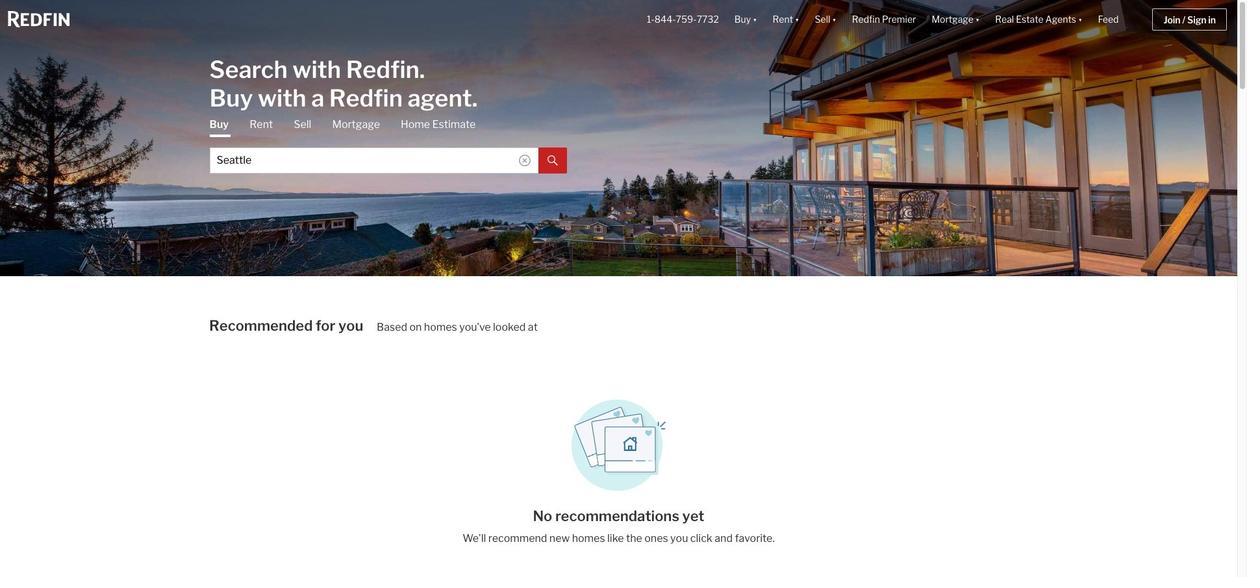 Task type: locate. For each thing, give the bounding box(es) containing it.
tab list
[[210, 117, 567, 173]]

submit search image
[[548, 155, 558, 166]]

search input image
[[519, 154, 531, 166]]



Task type: describe. For each thing, give the bounding box(es) containing it.
City, Address, School, Agent, ZIP search field
[[210, 147, 539, 173]]



Task type: vqa. For each thing, say whether or not it's contained in the screenshot.
Hillsdale High School's High
no



